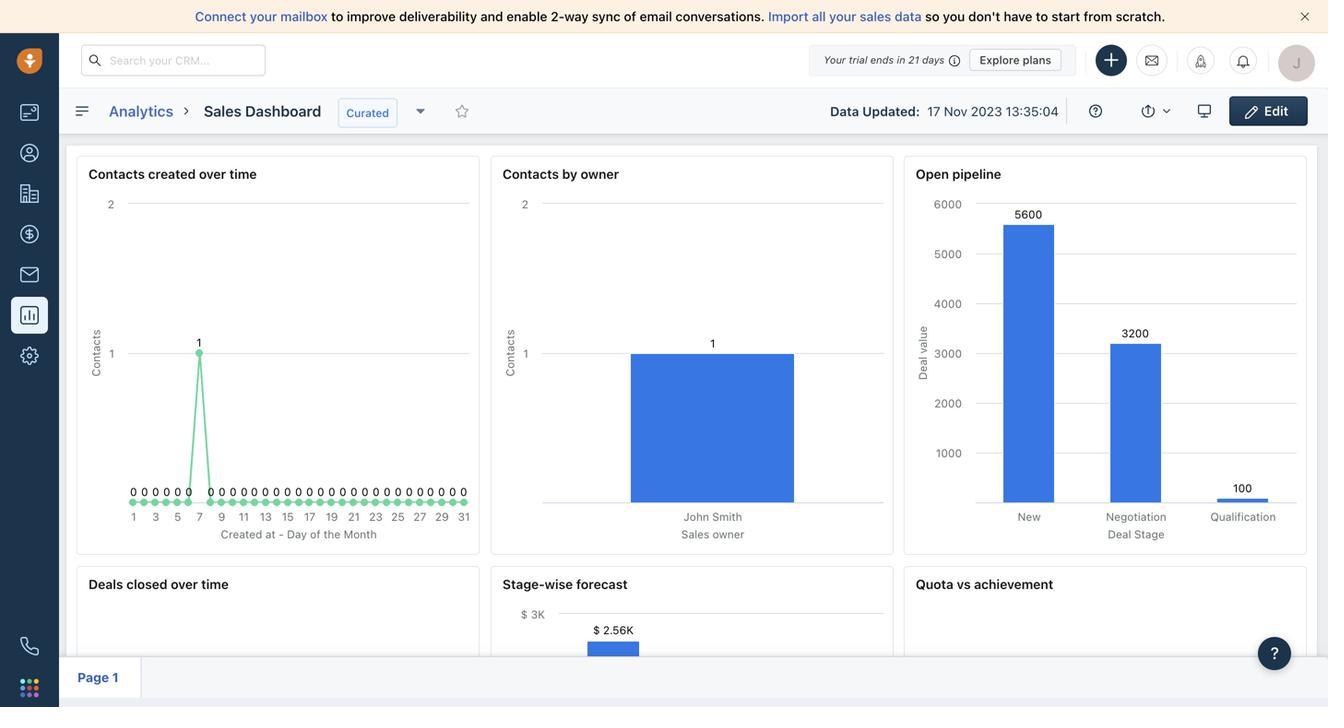 Task type: vqa. For each thing, say whether or not it's contained in the screenshot.
Sales Sequences
no



Task type: locate. For each thing, give the bounding box(es) containing it.
email
[[640, 9, 673, 24]]

1 your from the left
[[250, 9, 277, 24]]

you
[[944, 9, 966, 24]]

1 horizontal spatial your
[[830, 9, 857, 24]]

your right "all"
[[830, 9, 857, 24]]

connect your mailbox link
[[195, 9, 331, 24]]

phone image
[[20, 638, 39, 656]]

to right the 'mailbox'
[[331, 9, 344, 24]]

email image
[[1146, 53, 1159, 68]]

and
[[481, 9, 504, 24]]

0 horizontal spatial to
[[331, 9, 344, 24]]

1 to from the left
[[331, 9, 344, 24]]

to
[[331, 9, 344, 24], [1037, 9, 1049, 24]]

2-
[[551, 9, 565, 24]]

21
[[909, 54, 920, 66]]

explore plans link
[[970, 49, 1062, 71]]

freshworks switcher image
[[20, 680, 39, 698]]

in
[[897, 54, 906, 66]]

1 horizontal spatial to
[[1037, 9, 1049, 24]]

don't
[[969, 9, 1001, 24]]

deliverability
[[399, 9, 477, 24]]

connect your mailbox to improve deliverability and enable 2-way sync of email conversations. import all your sales data so you don't have to start from scratch.
[[195, 9, 1166, 24]]

conversations.
[[676, 9, 765, 24]]

your left the 'mailbox'
[[250, 9, 277, 24]]

your
[[824, 54, 846, 66]]

sales
[[860, 9, 892, 24]]

explore
[[980, 54, 1020, 66]]

Search your CRM... text field
[[81, 45, 266, 76]]

ends
[[871, 54, 894, 66]]

close image
[[1301, 12, 1310, 21]]

connect
[[195, 9, 247, 24]]

to left start
[[1037, 9, 1049, 24]]

data
[[895, 9, 922, 24]]

0 horizontal spatial your
[[250, 9, 277, 24]]

way
[[565, 9, 589, 24]]

your
[[250, 9, 277, 24], [830, 9, 857, 24]]

your trial ends in 21 days
[[824, 54, 945, 66]]

import
[[769, 9, 809, 24]]



Task type: describe. For each thing, give the bounding box(es) containing it.
2 to from the left
[[1037, 9, 1049, 24]]

sync
[[592, 9, 621, 24]]

mailbox
[[281, 9, 328, 24]]

phone element
[[11, 628, 48, 665]]

of
[[624, 9, 637, 24]]

have
[[1004, 9, 1033, 24]]

start
[[1052, 9, 1081, 24]]

explore plans
[[980, 54, 1052, 66]]

enable
[[507, 9, 548, 24]]

so
[[926, 9, 940, 24]]

from
[[1084, 9, 1113, 24]]

all
[[813, 9, 826, 24]]

import all your sales data link
[[769, 9, 926, 24]]

scratch.
[[1116, 9, 1166, 24]]

improve
[[347, 9, 396, 24]]

2 your from the left
[[830, 9, 857, 24]]

plans
[[1023, 54, 1052, 66]]

days
[[923, 54, 945, 66]]

trial
[[849, 54, 868, 66]]



